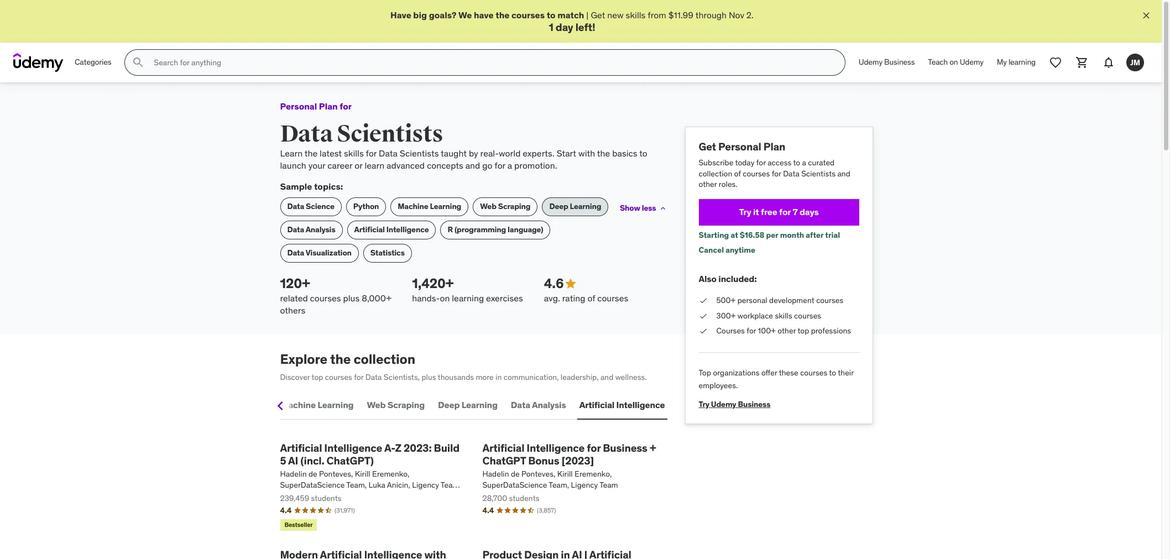 Task type: locate. For each thing, give the bounding box(es) containing it.
artificial intelligence for artificial intelligence button
[[579, 399, 665, 410]]

the right have
[[496, 9, 510, 20]]

courses
[[716, 326, 745, 336]]

(programming
[[455, 225, 506, 235]]

xsmall image down "also"
[[699, 295, 708, 306]]

1 horizontal spatial ponteves,
[[522, 469, 555, 479]]

0 vertical spatial web scraping
[[480, 202, 531, 211]]

1 horizontal spatial of
[[734, 168, 741, 178]]

2 team, from the left
[[441, 480, 461, 490]]

1 vertical spatial deep learning
[[438, 399, 498, 410]]

web up r (programming language)
[[480, 202, 497, 211]]

ligency right anicin,
[[412, 480, 439, 490]]

try udemy business
[[699, 399, 771, 409]]

1 horizontal spatial plus
[[422, 372, 436, 382]]

superdatascience
[[280, 480, 345, 490], [483, 480, 547, 490]]

machine learning up r
[[398, 202, 461, 211]]

courses right these
[[800, 368, 828, 378]]

1 ponteves, from the left
[[319, 469, 353, 479]]

1 vertical spatial other
[[778, 326, 796, 336]]

for right go
[[495, 160, 505, 171]]

eremenko, up anicin,
[[372, 469, 409, 479]]

learn
[[280, 147, 303, 158]]

1 horizontal spatial business
[[738, 399, 771, 409]]

ligency inside 'artificial intelligence for business + chatgpt bonus [2023] hadelin de ponteves, kirill eremenko, superdatascience team, ligency team 28,700 students'
[[571, 480, 598, 490]]

students
[[311, 493, 342, 503], [509, 493, 540, 503]]

and
[[465, 160, 480, 171], [838, 168, 850, 178], [601, 372, 613, 382]]

the right with
[[597, 147, 610, 158]]

2 ponteves, from the left
[[522, 469, 555, 479]]

deep down promotion.
[[549, 202, 568, 211]]

deep down the thousands
[[438, 399, 460, 410]]

artificial down python link
[[354, 225, 385, 235]]

by
[[469, 147, 478, 158]]

deep learning link
[[542, 197, 609, 216]]

collection inside get personal plan subscribe today for access to a curated collection of courses for data scientists and other roles.
[[699, 168, 732, 178]]

1 students from the left
[[311, 493, 342, 503]]

to right access
[[793, 158, 800, 168]]

kirill up luka
[[355, 469, 370, 479]]

2 horizontal spatial business
[[884, 57, 915, 67]]

a left curated
[[802, 158, 806, 168]]

0 horizontal spatial get
[[591, 9, 605, 20]]

0 horizontal spatial 4.4
[[280, 506, 291, 516]]

notifications image
[[1102, 56, 1116, 69]]

1 horizontal spatial machine learning
[[398, 202, 461, 211]]

1 horizontal spatial deep learning
[[549, 202, 601, 211]]

1 horizontal spatial team,
[[441, 480, 461, 490]]

to inside get personal plan subscribe today for access to a curated collection of courses for data scientists and other roles.
[[793, 158, 800, 168]]

data analysis button
[[509, 392, 568, 419]]

get personal plan subscribe today for access to a curated collection of courses for data scientists and other roles.
[[699, 140, 850, 189]]

1 horizontal spatial top
[[798, 326, 809, 336]]

courses down the today
[[743, 168, 770, 178]]

scientists down curated
[[801, 168, 836, 178]]

courses inside the top organizations offer these courses to their employees.
[[800, 368, 828, 378]]

learn the latest skills for data scientists taught by real-world experts. start with the basics to launch your career or learn advanced concepts and go for a promotion.
[[280, 147, 647, 171]]

xsmall image
[[658, 204, 667, 213]]

0 horizontal spatial eremenko,
[[372, 469, 409, 479]]

courses
[[512, 9, 545, 20], [743, 168, 770, 178], [310, 292, 341, 303], [597, 292, 628, 303], [816, 295, 844, 305], [794, 311, 821, 321], [800, 368, 828, 378], [325, 372, 352, 382]]

business inside 'artificial intelligence for business + chatgpt bonus [2023] hadelin de ponteves, kirill eremenko, superdatascience team, ligency team 28,700 students'
[[603, 441, 648, 454]]

personal up the today
[[718, 140, 761, 153]]

learning inside machine learning link
[[430, 202, 461, 211]]

eremenko, up team
[[575, 469, 612, 479]]

web scraping up r (programming language)
[[480, 202, 531, 211]]

web inside button
[[367, 399, 386, 410]]

the
[[496, 9, 510, 20], [305, 147, 318, 158], [597, 147, 610, 158], [330, 351, 351, 368]]

0 horizontal spatial data analysis
[[287, 225, 335, 235]]

2 horizontal spatial and
[[838, 168, 850, 178]]

show less button
[[620, 197, 667, 219]]

intelligence
[[386, 225, 429, 235], [616, 399, 665, 410], [324, 441, 382, 454], [527, 441, 585, 454]]

intelligence down data analysis button at left
[[527, 441, 585, 454]]

skills up or
[[344, 147, 364, 158]]

a-
[[384, 441, 395, 454]]

ai
[[288, 454, 298, 467]]

1 horizontal spatial plan
[[764, 140, 785, 153]]

de down (incl.
[[309, 469, 317, 479]]

0 horizontal spatial plus
[[343, 292, 360, 303]]

data analysis down communication,
[[511, 399, 566, 410]]

data down data analysis link
[[287, 248, 304, 258]]

data analysis down data science link on the left top
[[287, 225, 335, 235]]

to right basics
[[639, 147, 647, 158]]

other
[[699, 179, 717, 189], [778, 326, 796, 336]]

collection up "scientists,"
[[354, 351, 415, 368]]

goals?
[[429, 9, 457, 20]]

1 vertical spatial get
[[699, 140, 716, 153]]

courses inside 120+ related courses plus 8,000+ others
[[310, 292, 341, 303]]

deep learning button
[[436, 392, 500, 419]]

1 vertical spatial machine learning
[[281, 399, 354, 410]]

artificial inside button
[[579, 399, 615, 410]]

1 horizontal spatial learning
[[1009, 57, 1036, 67]]

0 horizontal spatial de
[[309, 469, 317, 479]]

intelligence inside button
[[616, 399, 665, 410]]

0 horizontal spatial other
[[699, 179, 717, 189]]

skills up courses for 100+ other top professions
[[775, 311, 792, 321]]

on down 1,420+
[[440, 292, 450, 303]]

2 de from the left
[[511, 469, 520, 479]]

their
[[838, 368, 854, 378]]

2 ligency from the left
[[571, 480, 598, 490]]

1 vertical spatial artificial intelligence
[[579, 399, 665, 410]]

3857 reviews element
[[537, 506, 556, 515]]

2 eremenko, from the left
[[575, 469, 612, 479]]

for up data scientists
[[340, 101, 352, 112]]

medium image
[[564, 277, 577, 290]]

1 vertical spatial data analysis
[[511, 399, 566, 410]]

0 horizontal spatial learning
[[452, 292, 484, 303]]

0 horizontal spatial top
[[312, 372, 323, 382]]

teach on udemy link
[[922, 49, 990, 76]]

1 horizontal spatial superdatascience
[[483, 480, 547, 490]]

4.4 down 28,700
[[483, 506, 494, 516]]

jm
[[1130, 57, 1140, 67]]

courses inside get personal plan subscribe today for access to a curated collection of courses for data scientists and other roles.
[[743, 168, 770, 178]]

machine up artificial intelligence link
[[398, 202, 428, 211]]

top for collection
[[312, 372, 323, 382]]

for left 7 on the right top
[[779, 206, 791, 217]]

1 vertical spatial skills
[[344, 147, 364, 158]]

xsmall image
[[699, 295, 708, 306], [699, 311, 708, 322], [699, 326, 708, 337]]

the up your
[[305, 147, 318, 158]]

courses inside explore the collection discover top courses for data scientists, plus thousands more in communication, leadership, and wellness.
[[325, 372, 352, 382]]

superdatascience up 28,700
[[483, 480, 547, 490]]

top
[[699, 368, 711, 378]]

business left +
[[603, 441, 648, 454]]

learning inside machine learning button
[[318, 399, 354, 410]]

0 vertical spatial top
[[798, 326, 809, 336]]

plus
[[343, 292, 360, 303], [422, 372, 436, 382]]

others
[[280, 305, 305, 316]]

team, down the build
[[441, 480, 461, 490]]

1 4.4 from the left
[[280, 506, 291, 516]]

data down sample
[[287, 202, 304, 211]]

jm link
[[1122, 49, 1149, 76]]

0 vertical spatial business
[[884, 57, 915, 67]]

1 horizontal spatial analysis
[[532, 399, 566, 410]]

1 horizontal spatial try
[[739, 206, 751, 217]]

my learning
[[997, 57, 1036, 67]]

learning inside deep learning button
[[462, 399, 498, 410]]

learning inside deep learning link
[[570, 202, 601, 211]]

machine learning inside button
[[281, 399, 354, 410]]

analysis for data analysis button at left
[[532, 399, 566, 410]]

close image
[[1141, 10, 1152, 21]]

team, left luka
[[346, 480, 367, 490]]

1 horizontal spatial web scraping
[[480, 202, 531, 211]]

of
[[734, 168, 741, 178], [588, 292, 595, 303]]

1 vertical spatial of
[[588, 292, 595, 303]]

hadelin inside artificial intelligence a-z 2023: build 5 ai (incl. chatgpt) hadelin de ponteves, kirill eremenko, superdatascience team, luka anicin, ligency team, jordan sauchuk
[[280, 469, 307, 479]]

0 vertical spatial artificial intelligence
[[354, 225, 429, 235]]

2 kirill from the left
[[557, 469, 573, 479]]

1 horizontal spatial a
[[802, 158, 806, 168]]

1 vertical spatial web scraping
[[367, 399, 425, 410]]

scraping up language)
[[498, 202, 531, 211]]

1 eremenko, from the left
[[372, 469, 409, 479]]

deep
[[549, 202, 568, 211], [438, 399, 460, 410]]

latest
[[320, 147, 342, 158]]

1 horizontal spatial collection
[[699, 168, 732, 178]]

data down access
[[783, 168, 800, 178]]

web down "scientists,"
[[367, 399, 386, 410]]

1 vertical spatial on
[[440, 292, 450, 303]]

scraping
[[498, 202, 531, 211], [388, 399, 425, 410]]

intelligence down wellness.
[[616, 399, 665, 410]]

scraping down "scientists,"
[[388, 399, 425, 410]]

students up (31,971)
[[311, 493, 342, 503]]

scientists up advanced
[[400, 147, 439, 158]]

1 horizontal spatial de
[[511, 469, 520, 479]]

data down communication,
[[511, 399, 530, 410]]

roles.
[[719, 179, 738, 189]]

artificial intelligence button
[[577, 392, 667, 419]]

1 hadelin from the left
[[280, 469, 307, 479]]

wishlist image
[[1049, 56, 1062, 69]]

0 vertical spatial deep
[[549, 202, 568, 211]]

top right discover
[[312, 372, 323, 382]]

learning right my
[[1009, 57, 1036, 67]]

top organizations offer these courses to their employees.
[[699, 368, 854, 390]]

1 horizontal spatial hadelin
[[483, 469, 509, 479]]

courses right rating
[[597, 292, 628, 303]]

get inside have big goals? we have the courses to match | get new skills from $11.99 through nov 2. 1 day left!
[[591, 9, 605, 20]]

0 horizontal spatial ponteves,
[[319, 469, 353, 479]]

0 vertical spatial skills
[[626, 9, 646, 20]]

data up learn at the left of page
[[379, 147, 398, 158]]

0 vertical spatial scraping
[[498, 202, 531, 211]]

ponteves, down chatgpt)
[[319, 469, 353, 479]]

for left "scientists,"
[[354, 372, 364, 382]]

of inside get personal plan subscribe today for access to a curated collection of courses for data scientists and other roles.
[[734, 168, 741, 178]]

7
[[793, 206, 798, 217]]

web scraping inside button
[[367, 399, 425, 410]]

and inside learn the latest skills for data scientists taught by real-world experts. start with the basics to launch your career or learn advanced concepts and go for a promotion.
[[465, 160, 480, 171]]

hadelin down ai
[[280, 469, 307, 479]]

2 students from the left
[[509, 493, 540, 503]]

xsmall image left courses
[[699, 326, 708, 337]]

1 team, from the left
[[346, 480, 367, 490]]

scientists
[[337, 120, 443, 148], [400, 147, 439, 158], [801, 168, 836, 178]]

tab navigation element
[[267, 392, 667, 420]]

udemy
[[859, 57, 883, 67], [960, 57, 984, 67], [711, 399, 736, 409]]

top inside explore the collection discover top courses for data scientists, plus thousands more in communication, leadership, and wellness.
[[312, 372, 323, 382]]

kirill down [2023]
[[557, 469, 573, 479]]

build
[[434, 441, 460, 454]]

on inside teach on udemy link
[[950, 57, 958, 67]]

business down the top organizations offer these courses to their employees.
[[738, 399, 771, 409]]

starting at $16.58 per month after trial cancel anytime
[[699, 230, 840, 255]]

2 vertical spatial business
[[603, 441, 648, 454]]

machine for machine learning link
[[398, 202, 428, 211]]

artificial intelligence inside button
[[579, 399, 665, 410]]

1 horizontal spatial skills
[[626, 9, 646, 20]]

curated
[[808, 158, 835, 168]]

0 vertical spatial collection
[[699, 168, 732, 178]]

skills right new
[[626, 9, 646, 20]]

per
[[766, 230, 778, 240]]

try down employees.
[[699, 399, 710, 409]]

web scraping for web scraping button
[[367, 399, 425, 410]]

0 vertical spatial machine
[[398, 202, 428, 211]]

0 horizontal spatial team,
[[346, 480, 367, 490]]

1 ligency from the left
[[412, 480, 439, 490]]

3 team, from the left
[[549, 480, 569, 490]]

0 horizontal spatial skills
[[344, 147, 364, 158]]

0 horizontal spatial on
[[440, 292, 450, 303]]

0 horizontal spatial superdatascience
[[280, 480, 345, 490]]

0 horizontal spatial students
[[311, 493, 342, 503]]

2 horizontal spatial team,
[[549, 480, 569, 490]]

deep inside button
[[438, 399, 460, 410]]

on inside 1,420+ hands-on learning exercises
[[440, 292, 450, 303]]

kirill inside artificial intelligence a-z 2023: build 5 ai (incl. chatgpt) hadelin de ponteves, kirill eremenko, superdatascience team, luka anicin, ligency team, jordan sauchuk
[[355, 469, 370, 479]]

intelligence up statistics
[[386, 225, 429, 235]]

analysis down "science"
[[306, 225, 335, 235]]

data analysis
[[287, 225, 335, 235], [511, 399, 566, 410]]

1 vertical spatial scraping
[[388, 399, 425, 410]]

collection down subscribe
[[699, 168, 732, 178]]

0 horizontal spatial try
[[699, 399, 710, 409]]

deep learning down the thousands
[[438, 399, 498, 410]]

on right teach
[[950, 57, 958, 67]]

for up learn at the left of page
[[366, 147, 377, 158]]

ligency inside artificial intelligence a-z 2023: build 5 ai (incl. chatgpt) hadelin de ponteves, kirill eremenko, superdatascience team, luka anicin, ligency team, jordan sauchuk
[[412, 480, 439, 490]]

with
[[578, 147, 595, 158]]

data down data science link on the left top
[[287, 225, 304, 235]]

1 kirill from the left
[[355, 469, 370, 479]]

analysis inside data analysis link
[[306, 225, 335, 235]]

to
[[547, 9, 556, 20], [639, 147, 647, 158], [793, 158, 800, 168], [829, 368, 836, 378]]

also
[[699, 273, 717, 284]]

of right rating
[[588, 292, 595, 303]]

3 xsmall image from the top
[[699, 326, 708, 337]]

1 vertical spatial plus
[[422, 372, 436, 382]]

artificial intelligence for business + chatgpt bonus [2023] link
[[483, 441, 667, 467]]

artificial left bonus
[[483, 441, 524, 454]]

data left "scientists,"
[[365, 372, 382, 382]]

courses up machine learning button on the bottom left
[[325, 372, 352, 382]]

1 vertical spatial web
[[367, 399, 386, 410]]

0 horizontal spatial web
[[367, 399, 386, 410]]

offer
[[762, 368, 777, 378]]

deep learning inside button
[[438, 399, 498, 410]]

plus left '8,000+'
[[343, 292, 360, 303]]

0 vertical spatial analysis
[[306, 225, 335, 235]]

plus left the thousands
[[422, 372, 436, 382]]

0 horizontal spatial machine
[[281, 399, 316, 410]]

sample
[[280, 181, 312, 192]]

learning left the exercises
[[452, 292, 484, 303]]

2 vertical spatial xsmall image
[[699, 326, 708, 337]]

28,700
[[483, 493, 507, 503]]

data inside data visualization link
[[287, 248, 304, 258]]

concepts
[[427, 160, 463, 171]]

1 horizontal spatial eremenko,
[[575, 469, 612, 479]]

related
[[280, 292, 308, 303]]

0 vertical spatial plan
[[319, 101, 338, 112]]

scraping for web scraping button
[[388, 399, 425, 410]]

learning for machine learning button on the bottom left
[[318, 399, 354, 410]]

scientists inside learn the latest skills for data scientists taught by real-world experts. start with the basics to launch your career or learn advanced concepts and go for a promotion.
[[400, 147, 439, 158]]

1 horizontal spatial scraping
[[498, 202, 531, 211]]

kirill inside 'artificial intelligence for business + chatgpt bonus [2023] hadelin de ponteves, kirill eremenko, superdatascience team, ligency team 28,700 students'
[[557, 469, 573, 479]]

machine for machine learning button on the bottom left
[[281, 399, 316, 410]]

courses right related
[[310, 292, 341, 303]]

artificial intelligence for artificial intelligence link
[[354, 225, 429, 235]]

0 horizontal spatial deep
[[438, 399, 460, 410]]

new
[[607, 9, 624, 20]]

0 horizontal spatial web scraping
[[367, 399, 425, 410]]

0 horizontal spatial collection
[[354, 351, 415, 368]]

0 horizontal spatial analysis
[[306, 225, 335, 235]]

analysis inside data analysis button
[[532, 399, 566, 410]]

0 vertical spatial plus
[[343, 292, 360, 303]]

personal up learn
[[280, 101, 317, 112]]

skills inside learn the latest skills for data scientists taught by real-world experts. start with the basics to launch your career or learn advanced concepts and go for a promotion.
[[344, 147, 364, 158]]

real-
[[480, 147, 499, 158]]

1 de from the left
[[309, 469, 317, 479]]

plan inside get personal plan subscribe today for access to a curated collection of courses for data scientists and other roles.
[[764, 140, 785, 153]]

plus inside 120+ related courses plus 8,000+ others
[[343, 292, 360, 303]]

scraping for web scraping link
[[498, 202, 531, 211]]

personal plan for
[[280, 101, 352, 112]]

courses left match
[[512, 9, 545, 20]]

2 superdatascience from the left
[[483, 480, 547, 490]]

intelligence inside artificial intelligence a-z 2023: build 5 ai (incl. chatgpt) hadelin de ponteves, kirill eremenko, superdatascience team, luka anicin, ligency team, jordan sauchuk
[[324, 441, 382, 454]]

skills inside have big goals? we have the courses to match | get new skills from $11.99 through nov 2. 1 day left!
[[626, 9, 646, 20]]

1 horizontal spatial students
[[509, 493, 540, 503]]

hadelin down chatgpt
[[483, 469, 509, 479]]

artificial down machine learning button on the bottom left
[[280, 441, 322, 454]]

try udemy business link
[[699, 391, 771, 409]]

1 horizontal spatial personal
[[718, 140, 761, 153]]

1 horizontal spatial web
[[480, 202, 497, 211]]

1,420+
[[412, 275, 454, 292]]

r (programming language) link
[[440, 221, 551, 239]]

0 horizontal spatial and
[[465, 160, 480, 171]]

less
[[642, 203, 656, 213]]

students up the (3,857)
[[509, 493, 540, 503]]

analysis
[[306, 225, 335, 235], [532, 399, 566, 410]]

scraping inside button
[[388, 399, 425, 410]]

0 vertical spatial on
[[950, 57, 958, 67]]

0 horizontal spatial kirill
[[355, 469, 370, 479]]

0 horizontal spatial scraping
[[388, 399, 425, 410]]

bonus
[[528, 454, 559, 467]]

top left professions
[[798, 326, 809, 336]]

team, up the (3,857)
[[549, 480, 569, 490]]

try
[[739, 206, 751, 217], [699, 399, 710, 409]]

skills
[[626, 9, 646, 20], [344, 147, 364, 158], [775, 311, 792, 321]]

1 superdatascience from the left
[[280, 480, 345, 490]]

deep learning down 'start'
[[549, 202, 601, 211]]

included:
[[719, 273, 757, 284]]

to up 1
[[547, 9, 556, 20]]

ponteves, down bonus
[[522, 469, 555, 479]]

1 horizontal spatial kirill
[[557, 469, 573, 479]]

2 4.4 from the left
[[483, 506, 494, 516]]

0 vertical spatial get
[[591, 9, 605, 20]]

artificial intelligence down wellness.
[[579, 399, 665, 410]]

0 vertical spatial data analysis
[[287, 225, 335, 235]]

the inside explore the collection discover top courses for data scientists, plus thousands more in communication, leadership, and wellness.
[[330, 351, 351, 368]]

machine down discover
[[281, 399, 316, 410]]

thousands
[[438, 372, 474, 382]]

1 horizontal spatial machine
[[398, 202, 428, 211]]

wellness.
[[615, 372, 647, 382]]

2 xsmall image from the top
[[699, 311, 708, 322]]

plan up data scientists
[[319, 101, 338, 112]]

data analysis inside button
[[511, 399, 566, 410]]

1 horizontal spatial and
[[601, 372, 613, 382]]

machine inside button
[[281, 399, 316, 410]]

statistics
[[370, 248, 405, 258]]

plan up access
[[764, 140, 785, 153]]

0 vertical spatial of
[[734, 168, 741, 178]]

eremenko, inside artificial intelligence a-z 2023: build 5 ai (incl. chatgpt) hadelin de ponteves, kirill eremenko, superdatascience team, luka anicin, ligency team, jordan sauchuk
[[372, 469, 409, 479]]

for down access
[[772, 168, 781, 178]]

4.4 down 239,459
[[280, 506, 291, 516]]

1 horizontal spatial deep
[[549, 202, 568, 211]]

machine learning
[[398, 202, 461, 211], [281, 399, 354, 410]]

1 vertical spatial plan
[[764, 140, 785, 153]]

1 xsmall image from the top
[[699, 295, 708, 306]]

superdatascience up sauchuk
[[280, 480, 345, 490]]

1 vertical spatial collection
[[354, 351, 415, 368]]

big
[[413, 9, 427, 20]]

artificial
[[354, 225, 385, 235], [579, 399, 615, 410], [280, 441, 322, 454], [483, 441, 524, 454]]

0 horizontal spatial udemy
[[711, 399, 736, 409]]

0 vertical spatial try
[[739, 206, 751, 217]]

2 hadelin from the left
[[483, 469, 509, 479]]

0 vertical spatial xsmall image
[[699, 295, 708, 306]]

$16.58
[[740, 230, 765, 240]]

1 vertical spatial learning
[[452, 292, 484, 303]]

web scraping down "scientists,"
[[367, 399, 425, 410]]

a inside get personal plan subscribe today for access to a curated collection of courses for data scientists and other roles.
[[802, 158, 806, 168]]

1 vertical spatial deep
[[438, 399, 460, 410]]

the right explore
[[330, 351, 351, 368]]



Task type: vqa. For each thing, say whether or not it's contained in the screenshot.
"Levels" for 412 lectures
no



Task type: describe. For each thing, give the bounding box(es) containing it.
professions
[[811, 326, 851, 336]]

data analysis for data analysis button at left
[[511, 399, 566, 410]]

teach
[[928, 57, 948, 67]]

world
[[499, 147, 521, 158]]

categories button
[[68, 49, 118, 76]]

courses down development
[[794, 311, 821, 321]]

collection inside explore the collection discover top courses for data scientists, plus thousands more in communication, leadership, and wellness.
[[354, 351, 415, 368]]

hadelin inside 'artificial intelligence for business + chatgpt bonus [2023] hadelin de ponteves, kirill eremenko, superdatascience team, ligency team 28,700 students'
[[483, 469, 509, 479]]

development
[[769, 295, 815, 305]]

plus inside explore the collection discover top courses for data scientists, plus thousands more in communication, leadership, and wellness.
[[422, 372, 436, 382]]

data inside explore the collection discover top courses for data scientists, plus thousands more in communication, leadership, and wellness.
[[365, 372, 382, 382]]

cancel
[[699, 245, 724, 255]]

have big goals? we have the courses to match | get new skills from $11.99 through nov 2. 1 day left!
[[391, 9, 754, 34]]

nov
[[729, 9, 744, 20]]

personal inside get personal plan subscribe today for access to a curated collection of courses for data scientists and other roles.
[[718, 140, 761, 153]]

my
[[997, 57, 1007, 67]]

data analysis link
[[280, 221, 343, 239]]

science
[[306, 202, 335, 211]]

organizations
[[713, 368, 760, 378]]

data down personal plan for
[[280, 120, 333, 148]]

machine learning button
[[279, 392, 356, 419]]

udemy business link
[[852, 49, 922, 76]]

communication,
[[504, 372, 559, 382]]

workplace
[[738, 311, 773, 321]]

artificial inside artificial intelligence a-z 2023: build 5 ai (incl. chatgpt) hadelin de ponteves, kirill eremenko, superdatascience team, luka anicin, ligency team, jordan sauchuk
[[280, 441, 322, 454]]

through
[[696, 9, 727, 20]]

2 vertical spatial skills
[[775, 311, 792, 321]]

leadership,
[[561, 372, 599, 382]]

to inside the top organizations offer these courses to their employees.
[[829, 368, 836, 378]]

artificial intelligence a-z 2023: build 5 ai (incl. chatgpt) hadelin de ponteves, kirill eremenko, superdatascience team, luka anicin, ligency team, jordan sauchuk
[[280, 441, 461, 501]]

basics
[[612, 147, 637, 158]]

and inside get personal plan subscribe today for access to a curated collection of courses for data scientists and other roles.
[[838, 168, 850, 178]]

superdatascience inside artificial intelligence a-z 2023: build 5 ai (incl. chatgpt) hadelin de ponteves, kirill eremenko, superdatascience team, luka anicin, ligency team, jordan sauchuk
[[280, 480, 345, 490]]

data analysis for data analysis link
[[287, 225, 335, 235]]

scientists inside get personal plan subscribe today for access to a curated collection of courses for data scientists and other roles.
[[801, 168, 836, 178]]

scientists up learn at the left of page
[[337, 120, 443, 148]]

120+
[[280, 275, 310, 292]]

shopping cart with 0 items image
[[1076, 56, 1089, 69]]

web scraping for web scraping link
[[480, 202, 531, 211]]

data inside get personal plan subscribe today for access to a curated collection of courses for data scientists and other roles.
[[783, 168, 800, 178]]

or
[[355, 160, 363, 171]]

xsmall image for 500+
[[699, 295, 708, 306]]

intelligence inside 'artificial intelligence for business + chatgpt bonus [2023] hadelin de ponteves, kirill eremenko, superdatascience team, ligency team 28,700 students'
[[527, 441, 585, 454]]

1,420+ hands-on learning exercises
[[412, 275, 523, 303]]

my learning link
[[990, 49, 1043, 76]]

udemy image
[[13, 53, 64, 72]]

+
[[650, 441, 656, 454]]

sample topics:
[[280, 181, 343, 192]]

500+ personal development courses
[[716, 295, 844, 305]]

free
[[761, 206, 777, 217]]

try for try udemy business
[[699, 399, 710, 409]]

0 vertical spatial learning
[[1009, 57, 1036, 67]]

today
[[735, 158, 755, 168]]

(3,857)
[[537, 506, 556, 514]]

learning for deep learning link
[[570, 202, 601, 211]]

courses inside have big goals? we have the courses to match | get new skills from $11.99 through nov 2. 1 day left!
[[512, 9, 545, 20]]

starting
[[699, 230, 729, 240]]

we
[[458, 9, 472, 20]]

teach on udemy
[[928, 57, 984, 67]]

superdatascience inside 'artificial intelligence for business + chatgpt bonus [2023] hadelin de ponteves, kirill eremenko, superdatascience team, ligency team 28,700 students'
[[483, 480, 547, 490]]

exercises
[[486, 292, 523, 303]]

$11.99
[[668, 9, 694, 20]]

a inside learn the latest skills for data scientists taught by real-world experts. start with the basics to launch your career or learn advanced concepts and go for a promotion.
[[508, 160, 512, 171]]

for left 100+
[[747, 326, 756, 336]]

de inside 'artificial intelligence for business + chatgpt bonus [2023] hadelin de ponteves, kirill eremenko, superdatascience team, ligency team 28,700 students'
[[511, 469, 520, 479]]

match
[[558, 9, 584, 20]]

to inside learn the latest skills for data scientists taught by real-world experts. start with the basics to launch your career or learn advanced concepts and go for a promotion.
[[639, 147, 647, 158]]

learning for machine learning link
[[430, 202, 461, 211]]

rating
[[562, 292, 585, 303]]

data inside data science link
[[287, 202, 304, 211]]

team, inside 'artificial intelligence for business + chatgpt bonus [2023] hadelin de ponteves, kirill eremenko, superdatascience team, ligency team 28,700 students'
[[549, 480, 569, 490]]

data inside data analysis button
[[511, 399, 530, 410]]

sauchuk
[[305, 491, 335, 501]]

topics:
[[314, 181, 343, 192]]

web scraping button
[[365, 392, 427, 419]]

submit search image
[[132, 56, 145, 69]]

learning inside 1,420+ hands-on learning exercises
[[452, 292, 484, 303]]

hands-
[[412, 292, 440, 303]]

1 horizontal spatial other
[[778, 326, 796, 336]]

in
[[496, 372, 502, 382]]

web for web scraping button
[[367, 399, 386, 410]]

get inside get personal plan subscribe today for access to a curated collection of courses for data scientists and other roles.
[[699, 140, 716, 153]]

4.4 for artificial intelligence for business + chatgpt bonus [2023]
[[483, 506, 494, 516]]

(31,971)
[[335, 506, 355, 514]]

scientists,
[[384, 372, 420, 382]]

data inside data analysis link
[[287, 225, 304, 235]]

employees.
[[699, 380, 738, 390]]

avg. rating of courses
[[544, 292, 628, 303]]

experts.
[[523, 147, 555, 158]]

machine learning for machine learning button on the bottom left
[[281, 399, 354, 410]]

31971 reviews element
[[335, 506, 355, 515]]

web for web scraping link
[[480, 202, 497, 211]]

anytime
[[726, 245, 756, 255]]

previous image
[[271, 397, 289, 415]]

deep for deep learning button
[[438, 399, 460, 410]]

data science
[[287, 202, 335, 211]]

analysis for data analysis link
[[306, 225, 335, 235]]

luka
[[369, 480, 385, 490]]

1 horizontal spatial udemy
[[859, 57, 883, 67]]

statistics link
[[363, 244, 412, 263]]

eremenko, inside 'artificial intelligence for business + chatgpt bonus [2023] hadelin de ponteves, kirill eremenko, superdatascience team, ligency team 28,700 students'
[[575, 469, 612, 479]]

|
[[586, 9, 589, 20]]

[2023]
[[562, 454, 594, 467]]

239,459
[[280, 493, 309, 503]]

1 vertical spatial business
[[738, 399, 771, 409]]

0 horizontal spatial plan
[[319, 101, 338, 112]]

data science link
[[280, 197, 342, 216]]

to inside have big goals? we have the courses to match | get new skills from $11.99 through nov 2. 1 day left!
[[547, 9, 556, 20]]

access
[[768, 158, 792, 168]]

300+ workplace skills courses
[[716, 311, 821, 321]]

data scientists
[[280, 120, 443, 148]]

these
[[779, 368, 799, 378]]

personal
[[738, 295, 767, 305]]

bestseller
[[285, 521, 313, 529]]

have
[[474, 9, 494, 20]]

0 vertical spatial personal
[[280, 101, 317, 112]]

deep learning for deep learning button
[[438, 399, 498, 410]]

for right the today
[[756, 158, 766, 168]]

from
[[648, 9, 666, 20]]

the inside have big goals? we have the courses to match | get new skills from $11.99 through nov 2. 1 day left!
[[496, 9, 510, 20]]

day
[[556, 21, 573, 34]]

anicin,
[[387, 480, 410, 490]]

data inside learn the latest skills for data scientists taught by real-world experts. start with the basics to launch your career or learn advanced concepts and go for a promotion.
[[379, 147, 398, 158]]

jordan
[[280, 491, 303, 501]]

students inside 'artificial intelligence for business + chatgpt bonus [2023] hadelin de ponteves, kirill eremenko, superdatascience team, ligency team 28,700 students'
[[509, 493, 540, 503]]

for inside explore the collection discover top courses for data scientists, plus thousands more in communication, leadership, and wellness.
[[354, 372, 364, 382]]

deep learning for deep learning link
[[549, 202, 601, 211]]

visualization
[[306, 248, 352, 258]]

launch
[[280, 160, 306, 171]]

explore
[[280, 351, 327, 368]]

1
[[549, 21, 554, 34]]

5
[[280, 454, 286, 467]]

subscribe
[[699, 158, 734, 168]]

de inside artificial intelligence a-z 2023: build 5 ai (incl. chatgpt) hadelin de ponteves, kirill eremenko, superdatascience team, luka anicin, ligency team, jordan sauchuk
[[309, 469, 317, 479]]

your
[[308, 160, 325, 171]]

Search for anything text field
[[152, 53, 832, 72]]

ponteves, inside 'artificial intelligence for business + chatgpt bonus [2023] hadelin de ponteves, kirill eremenko, superdatascience team, ligency team 28,700 students'
[[522, 469, 555, 479]]

machine learning for machine learning link
[[398, 202, 461, 211]]

top for 100+
[[798, 326, 809, 336]]

and inside explore the collection discover top courses for data scientists, plus thousands more in communication, leadership, and wellness.
[[601, 372, 613, 382]]

artificial inside 'artificial intelligence for business + chatgpt bonus [2023] hadelin de ponteves, kirill eremenko, superdatascience team, ligency team 28,700 students'
[[483, 441, 524, 454]]

for inside 'artificial intelligence for business + chatgpt bonus [2023] hadelin de ponteves, kirill eremenko, superdatascience team, ligency team 28,700 students'
[[587, 441, 601, 454]]

deep for deep learning link
[[549, 202, 568, 211]]

300+
[[716, 311, 736, 321]]

try for try it free for 7 days
[[739, 206, 751, 217]]

web scraping link
[[473, 197, 538, 216]]

have
[[391, 9, 411, 20]]

learning for deep learning button
[[462, 399, 498, 410]]

xsmall image for courses
[[699, 326, 708, 337]]

2 horizontal spatial udemy
[[960, 57, 984, 67]]

for inside try it free for 7 days link
[[779, 206, 791, 217]]

r (programming language)
[[448, 225, 543, 235]]

4.4 for artificial intelligence a-z 2023: build 5 ai (incl. chatgpt)
[[280, 506, 291, 516]]

xsmall image for 300+
[[699, 311, 708, 322]]

120+ related courses plus 8,000+ others
[[280, 275, 392, 316]]

courses up professions
[[816, 295, 844, 305]]

udemy business
[[859, 57, 915, 67]]

data visualization
[[287, 248, 352, 258]]

other inside get personal plan subscribe today for access to a curated collection of courses for data scientists and other roles.
[[699, 179, 717, 189]]

career
[[328, 160, 353, 171]]

ponteves, inside artificial intelligence a-z 2023: build 5 ai (incl. chatgpt) hadelin de ponteves, kirill eremenko, superdatascience team, luka anicin, ligency team, jordan sauchuk
[[319, 469, 353, 479]]



